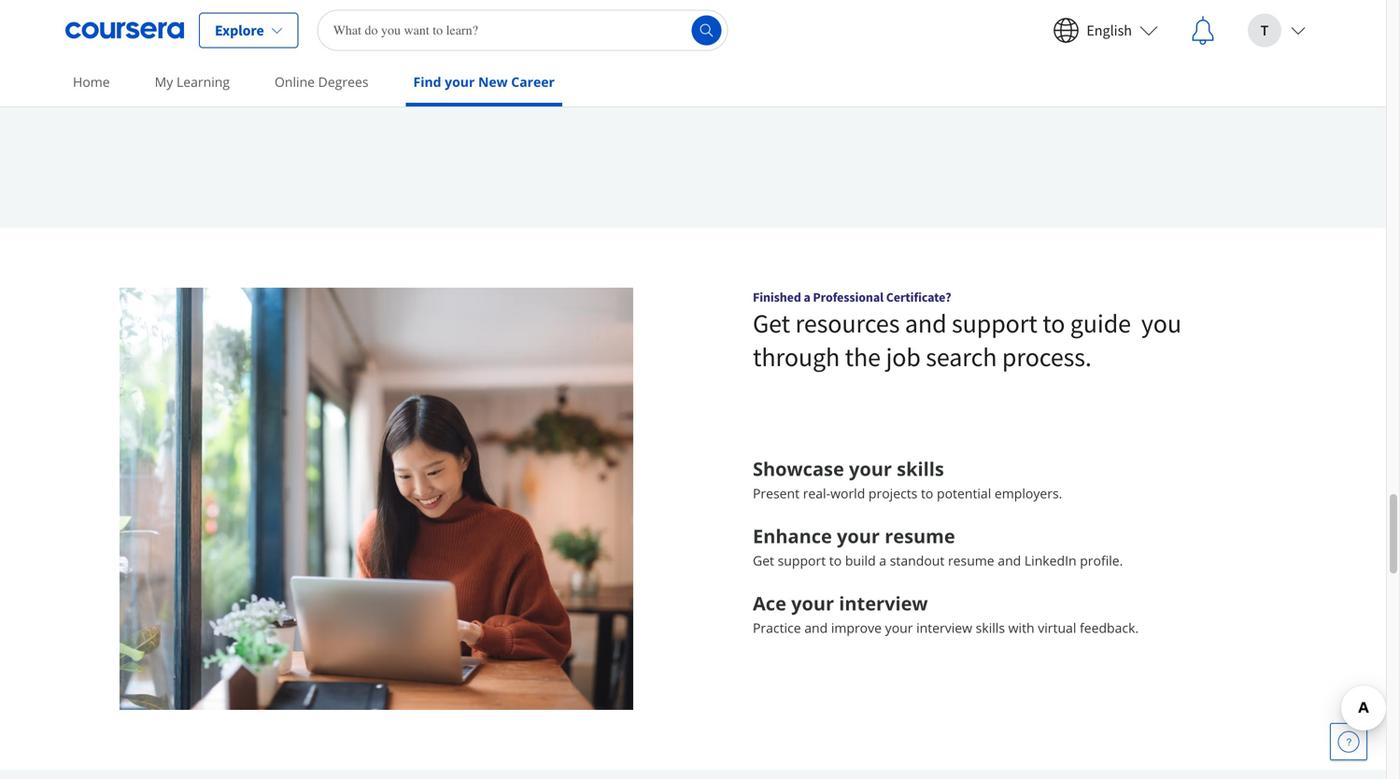 Task type: locate. For each thing, give the bounding box(es) containing it.
1 vertical spatial resume
[[948, 552, 995, 569]]

0 vertical spatial support
[[952, 307, 1038, 339]]

1 horizontal spatial a
[[879, 552, 887, 569]]

get down enhance
[[753, 552, 774, 569]]

your right ace
[[791, 590, 834, 616]]

0 vertical spatial skills
[[897, 456, 944, 481]]

and
[[905, 307, 947, 339], [998, 552, 1021, 569], [805, 619, 828, 637]]

0 vertical spatial resume
[[885, 523, 955, 549]]

2 vertical spatial and
[[805, 619, 828, 637]]

support inside enhance your resume get support to build a standout resume and linkedin profile.
[[778, 552, 826, 569]]

support
[[952, 307, 1038, 339], [778, 552, 826, 569]]

1 horizontal spatial support
[[952, 307, 1038, 339]]

your
[[445, 73, 475, 91], [849, 456, 892, 481], [837, 523, 880, 549], [791, 590, 834, 616], [885, 619, 913, 637]]

0 vertical spatial and
[[905, 307, 947, 339]]

to up process.
[[1043, 307, 1065, 339]]

skills up projects
[[897, 456, 944, 481]]

1 vertical spatial support
[[778, 552, 826, 569]]

support up search
[[952, 307, 1038, 339]]

and left 'linkedin'
[[998, 552, 1021, 569]]

the
[[845, 340, 881, 373]]

0 vertical spatial to
[[1043, 307, 1065, 339]]

skills inside showcase your skills present real-world projects to potential employers.
[[897, 456, 944, 481]]

a right finished
[[804, 289, 811, 305]]

find your new career
[[413, 73, 555, 91]]

online degrees link
[[267, 61, 376, 103]]

your right improve in the bottom of the page
[[885, 619, 913, 637]]

states
[[208, 89, 241, 105]]

finished a professional certificate? get resources and support to guide  you through the job search process.
[[753, 289, 1182, 373]]

to inside enhance your resume get support to build a standout resume and linkedin profile.
[[829, 552, 842, 569]]

my learning
[[155, 73, 230, 91]]

1 get from the top
[[753, 307, 790, 339]]

interview up improve in the bottom of the page
[[839, 590, 928, 616]]

resume right the standout
[[948, 552, 995, 569]]

your right find
[[445, 73, 475, 91]]

2 vertical spatial to
[[829, 552, 842, 569]]

ace your interview practice and improve your interview skills with virtual feedback.
[[753, 590, 1139, 637]]

None search field
[[317, 10, 728, 51]]

0 horizontal spatial support
[[778, 552, 826, 569]]

find your new career link
[[406, 61, 562, 107]]

and down certificate?
[[905, 307, 947, 339]]

find
[[413, 73, 441, 91]]

1 horizontal spatial skills
[[976, 619, 1005, 637]]

english button
[[1038, 0, 1173, 60]]

to left build
[[829, 552, 842, 569]]

skills
[[897, 456, 944, 481], [976, 619, 1005, 637]]

your inside showcase your skills present real-world projects to potential employers.
[[849, 456, 892, 481]]

your for new
[[445, 73, 475, 91]]

job
[[886, 340, 921, 373]]

get down finished
[[753, 307, 790, 339]]

2 get from the top
[[753, 552, 774, 569]]

skills left with
[[976, 619, 1005, 637]]

improve
[[831, 619, 882, 637]]

practice
[[753, 619, 801, 637]]

1 vertical spatial get
[[753, 552, 774, 569]]

resume
[[885, 523, 955, 549], [948, 552, 995, 569]]

employers.
[[995, 484, 1063, 502]]

support down enhance
[[778, 552, 826, 569]]

your up build
[[837, 523, 880, 549]]

feedback.
[[1080, 619, 1139, 637]]

and right practice
[[805, 619, 828, 637]]

help center image
[[1338, 731, 1360, 753]]

1 horizontal spatial to
[[921, 484, 934, 502]]

nigeria
[[1162, 89, 1201, 105]]

build
[[845, 552, 876, 569]]

0 horizontal spatial a
[[804, 289, 811, 305]]

0 vertical spatial a
[[804, 289, 811, 305]]

linkedin
[[1025, 552, 1077, 569]]

0 horizontal spatial and
[[805, 619, 828, 637]]

get
[[753, 307, 790, 339], [753, 552, 774, 569]]

1 horizontal spatial and
[[905, 307, 947, 339]]

virtual
[[1038, 619, 1077, 637]]

1 vertical spatial interview
[[917, 619, 973, 637]]

1 vertical spatial skills
[[976, 619, 1005, 637]]

interview
[[839, 590, 928, 616], [917, 619, 973, 637]]

a right build
[[879, 552, 887, 569]]

to right projects
[[921, 484, 934, 502]]

1 vertical spatial a
[[879, 552, 887, 569]]

0 vertical spatial get
[[753, 307, 790, 339]]

0 horizontal spatial to
[[829, 552, 842, 569]]

to
[[1043, 307, 1065, 339], [921, 484, 934, 502], [829, 552, 842, 569]]

your inside enhance your resume get support to build a standout resume and linkedin profile.
[[837, 523, 880, 549]]

resources
[[796, 307, 900, 339]]

your up projects
[[849, 456, 892, 481]]

2 horizontal spatial and
[[998, 552, 1021, 569]]

process.
[[1002, 340, 1092, 373]]

interview down the standout
[[917, 619, 973, 637]]

0 horizontal spatial skills
[[897, 456, 944, 481]]

standout
[[890, 552, 945, 569]]

1 vertical spatial to
[[921, 484, 934, 502]]

a
[[804, 289, 811, 305], [879, 552, 887, 569]]

2 horizontal spatial to
[[1043, 307, 1065, 339]]

1 vertical spatial and
[[998, 552, 1021, 569]]

resume up the standout
[[885, 523, 955, 549]]



Task type: describe. For each thing, give the bounding box(es) containing it.
english
[[1087, 21, 1132, 40]]

your for skills
[[849, 456, 892, 481]]

through
[[753, 340, 840, 373]]

online
[[275, 73, 315, 91]]

showcase your skills present real-world projects to potential employers.
[[753, 456, 1063, 502]]

r.
[[218, 70, 230, 87]]

showcase
[[753, 456, 844, 481]]

home
[[73, 73, 110, 91]]

daijah
[[179, 70, 216, 87]]

enhance your resume get support to build a standout resume and linkedin profile.
[[753, 523, 1123, 569]]

learning
[[177, 73, 230, 91]]

profile.
[[1080, 552, 1123, 569]]

new
[[478, 73, 508, 91]]

t
[[1261, 21, 1269, 40]]

projects
[[869, 484, 918, 502]]

present
[[753, 484, 800, 502]]

get inside enhance your resume get support to build a standout resume and linkedin profile.
[[753, 552, 774, 569]]

world
[[831, 484, 865, 502]]

your for interview
[[791, 590, 834, 616]]

a inside enhance your resume get support to build a standout resume and linkedin profile.
[[879, 552, 887, 569]]

degrees
[[318, 73, 369, 91]]

potential
[[937, 484, 991, 502]]

finished
[[753, 289, 801, 305]]

t button
[[1233, 0, 1321, 60]]

skills inside ace your interview practice and improve your interview skills with virtual feedback.
[[976, 619, 1005, 637]]

real-
[[803, 484, 831, 502]]

explore button
[[199, 13, 299, 48]]

search
[[926, 340, 997, 373]]

enhance
[[753, 523, 832, 549]]

united
[[168, 89, 205, 105]]

support inside finished a professional certificate? get resources and support to guide  you through the job search process.
[[952, 307, 1038, 339]]

ace
[[753, 590, 787, 616]]

get inside finished a professional certificate? get resources and support to guide  you through the job search process.
[[753, 307, 790, 339]]

and inside enhance your resume get support to build a standout resume and linkedin profile.
[[998, 552, 1021, 569]]

career
[[511, 73, 555, 91]]

to inside showcase your skills present real-world projects to potential employers.
[[921, 484, 934, 502]]

coursera image
[[65, 15, 184, 45]]

you
[[1142, 307, 1182, 339]]

professional
[[813, 289, 884, 305]]

with
[[1009, 619, 1035, 637]]

0 vertical spatial interview
[[839, 590, 928, 616]]

to inside finished a professional certificate? get resources and support to guide  you through the job search process.
[[1043, 307, 1065, 339]]

and inside finished a professional certificate? get resources and support to guide  you through the job search process.
[[905, 307, 947, 339]]

my learning link
[[147, 61, 237, 103]]

What do you want to learn? text field
[[317, 10, 728, 51]]

home link
[[65, 61, 117, 103]]

and inside ace your interview practice and improve your interview skills with virtual feedback.
[[805, 619, 828, 637]]

my
[[155, 73, 173, 91]]

online degrees
[[275, 73, 369, 91]]

certificate?
[[886, 289, 952, 305]]

a inside finished a professional certificate? get resources and support to guide  you through the job search process.
[[804, 289, 811, 305]]

slides element
[[320, 74, 1067, 92]]

daijah r. united states
[[168, 70, 241, 105]]

your for resume
[[837, 523, 880, 549]]

explore
[[215, 21, 264, 40]]



Task type: vqa. For each thing, say whether or not it's contained in the screenshot.
Request info button
no



